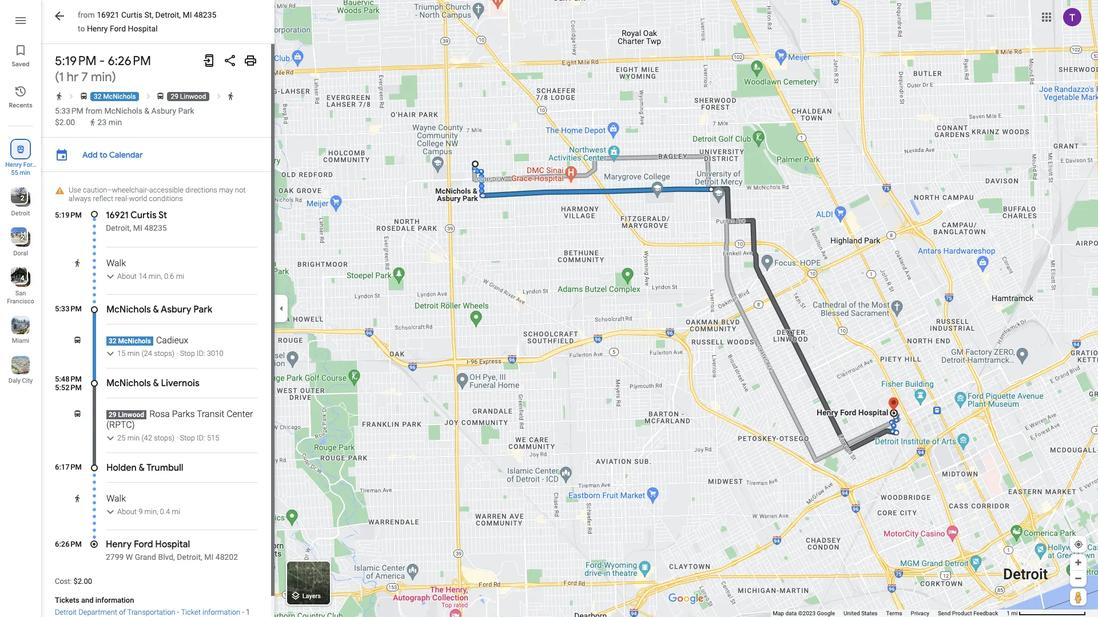 Task type: describe. For each thing, give the bounding box(es) containing it.
29 for bus image over 5:33 pm from mcnichols & asbury park $2.00
[[171, 93, 178, 101]]

tickets
[[55, 597, 79, 605]]

1 mi button
[[1007, 611, 1086, 617]]

san francisco
[[7, 290, 34, 305]]

0.4
[[160, 508, 170, 517]]

show your location image
[[1074, 540, 1084, 550]]

product
[[952, 611, 972, 617]]

1300
[[88, 617, 105, 618]]

cost: $2.00
[[55, 578, 92, 586]]

city
[[22, 378, 33, 385]]

25 min ( 42 stops) · stop id: 515
[[117, 434, 219, 443]]

google account: tyler black  
(blacklashes1000@gmail.com) image
[[1063, 8, 1082, 26]]

48235 inside '16921 curtis st detroit, mi 48235'
[[144, 224, 167, 233]]

3 , then image from the left
[[214, 92, 223, 101]]

united states
[[844, 611, 878, 617]]

transportation
[[127, 609, 175, 617]]

henry ford hospital 2799 w grand blvd, detroit, mi 48202
[[106, 539, 238, 562]]

mcnichols & asbury park
[[106, 304, 212, 316]]

caution–wheelchair-
[[83, 186, 149, 195]]

0 horizontal spatial 6:26 pm
[[55, 541, 82, 549]]

states
[[862, 611, 878, 617]]

st
[[158, 210, 167, 221]]

saved button
[[0, 39, 41, 71]]

0 vertical spatial walk image
[[227, 92, 235, 101]]

stop for livernois
[[180, 434, 195, 443]]


[[15, 143, 26, 156]]

( for mcnichols & livernois
[[142, 434, 144, 443]]

ticket
[[181, 609, 201, 617]]

directions
[[185, 186, 217, 195]]

0 vertical spatial information
[[95, 597, 134, 605]]

15 min ( 24 stops) · stop id: 3010
[[117, 350, 224, 358]]

23
[[98, 118, 107, 127]]

1 vertical spatial park
[[194, 304, 212, 316]]

directions from 16921 curtis st, detroit, mi 48235 to henry ford hospital region
[[41, 44, 275, 618]]

 list
[[0, 0, 41, 618]]

& for asbury
[[153, 304, 159, 316]]

cost:
[[55, 578, 72, 586]]

2799
[[106, 553, 124, 562]]

stop for asbury
[[180, 350, 195, 358]]

to inside button
[[100, 150, 107, 160]]

48202
[[216, 553, 238, 562]]

linwood for bus image below 5:52 pm
[[118, 411, 144, 419]]

933-
[[74, 617, 88, 618]]

map
[[773, 611, 784, 617]]

14
[[139, 272, 147, 281]]

mcnichols inside 5:33 pm from mcnichols & asbury park $2.00
[[104, 106, 142, 116]]

hospital for henry ford hospital
[[9, 169, 32, 177]]

map data ©2023 google
[[773, 611, 835, 617]]

bus image down 5:52 pm
[[73, 410, 82, 419]]

miami button
[[0, 312, 41, 347]]

park inside 5:33 pm from mcnichols & asbury park $2.00
[[178, 106, 194, 116]]

ford inside the from 16921 curtis st, detroit, mi 48235 to henry ford hospital
[[110, 24, 126, 33]]

ford for henry ford hospital
[[23, 161, 36, 169]]

world
[[129, 195, 147, 203]]

parks
[[172, 409, 195, 420]]

about 14 min , 0.6 mi
[[117, 272, 184, 281]]

1 horizontal spatial -
[[177, 609, 179, 617]]

zoom in image
[[1074, 559, 1083, 567]]

$2.00 inside 5:33 pm from mcnichols & asbury park $2.00
[[55, 118, 75, 127]]

send product feedback
[[938, 611, 998, 617]]

, for 9 min
[[157, 508, 158, 517]]

w
[[126, 553, 133, 562]]

francisco
[[7, 298, 34, 305]]

55 min
[[11, 169, 30, 177]]

walk image for about 9 min , 0.4 mi
[[73, 495, 82, 503]]

privacy button
[[911, 610, 930, 618]]

mcnichols & livernois
[[106, 378, 200, 390]]

1 vertical spatial asbury
[[161, 304, 191, 316]]

hr
[[67, 69, 79, 85]]

accessible
[[149, 186, 184, 195]]

data
[[786, 611, 797, 617]]

linwood for bus image over 5:33 pm from mcnichols & asbury park $2.00
[[180, 93, 206, 101]]

asbury inside 5:33 pm from mcnichols & asbury park $2.00
[[151, 106, 176, 116]]

min right 14
[[149, 272, 161, 281]]

henry inside the from 16921 curtis st, detroit, mi 48235 to henry ford hospital
[[87, 24, 108, 33]]

st,
[[144, 10, 153, 19]]

united
[[844, 611, 860, 617]]

grand
[[135, 553, 156, 562]]

about 9 min , 0.4 mi
[[117, 508, 180, 517]]

& for trumbull
[[139, 463, 145, 474]]

miami
[[12, 338, 29, 345]]

hospital for henry ford hospital 2799 w grand blvd, detroit, mi 48202
[[155, 539, 190, 551]]

1 (313) 933-1300
[[55, 609, 250, 618]]

9
[[139, 508, 143, 517]]

32 mcnichols cadieux
[[109, 335, 188, 346]]

not
[[235, 186, 246, 195]]

doral
[[13, 250, 28, 257]]

to inside the from 16921 curtis st, detroit, mi 48235 to henry ford hospital
[[78, 24, 85, 33]]

42
[[144, 434, 152, 443]]

29 linwood for bus image below 5:52 pm
[[109, 411, 144, 419]]

from inside 5:33 pm from mcnichols & asbury park $2.00
[[85, 106, 102, 116]]

use
[[69, 186, 81, 195]]

& for livernois
[[153, 378, 159, 390]]

25
[[117, 434, 126, 443]]

©2023
[[798, 611, 816, 617]]

mi for 0.6 mi
[[176, 272, 184, 281]]

(313)
[[55, 617, 72, 618]]

footer inside google maps element
[[773, 610, 1007, 618]]

(rptc)
[[106, 420, 135, 431]]

0.6
[[164, 272, 174, 281]]

detroit, inside the from 16921 curtis st, detroit, mi 48235 to henry ford hospital
[[155, 10, 181, 19]]

ford for henry ford hospital 2799 w grand blvd, detroit, mi 48202
[[134, 539, 153, 551]]

16921 curtis st detroit, mi 48235
[[106, 210, 167, 233]]

5:48 pm
[[55, 375, 82, 384]]

real-
[[115, 195, 129, 203]]

holden
[[106, 463, 137, 474]]

min right the "15"
[[127, 350, 140, 358]]

mi inside '16921 curtis st detroit, mi 48235'
[[133, 224, 142, 233]]

henry for henry ford hospital
[[5, 161, 22, 169]]

2 for detroit
[[20, 195, 24, 203]]

mi inside henry ford hospital 2799 w grand blvd, detroit, mi 48202
[[204, 553, 214, 562]]

daly
[[8, 378, 21, 385]]

and
[[81, 597, 94, 605]]

5:19 pm for 5:19 pm - 6:26 pm ( 1 hr 7 min )
[[55, 53, 96, 69]]

5:19 pm - 6:26 pm ( 1 hr 7 min )
[[55, 53, 151, 85]]

mcnichols down the "15"
[[106, 378, 151, 390]]

7
[[81, 69, 88, 85]]

1 vertical spatial $2.00
[[73, 578, 92, 586]]

terms
[[886, 611, 903, 617]]

bus image up 5:33 pm from mcnichols & asbury park $2.00
[[156, 92, 165, 101]]

5:19 pm for 5:19 pm
[[55, 211, 82, 220]]

( inside 5:19 pm - 6:26 pm ( 1 hr 7 min )
[[55, 69, 59, 85]]

2 , then image from the left
[[144, 92, 153, 101]]

henry for henry ford hospital 2799 w grand blvd, detroit, mi 48202
[[106, 539, 132, 551]]

3010
[[207, 350, 224, 358]]

privacy
[[911, 611, 930, 617]]

detroit, inside henry ford hospital 2799 w grand blvd, detroit, mi 48202
[[177, 553, 202, 562]]

always
[[69, 195, 91, 203]]

walk for about 14 min , 0.6 mi
[[106, 258, 126, 269]]

5:33 pm for 5:33 pm
[[55, 305, 82, 313]]

curtis inside '16921 curtis st detroit, mi 48235'
[[130, 210, 157, 221]]

min right 25
[[127, 434, 140, 443]]

about for about 14 min , 0.6 mi
[[117, 272, 137, 281]]

transit
[[197, 409, 224, 420]]



Task type: vqa. For each thing, say whether or not it's contained in the screenshot.
LAS VEGAS
no



Task type: locate. For each thing, give the bounding box(es) containing it.
2 for doral
[[20, 235, 24, 243]]

1 vertical spatial id:
[[197, 434, 205, 443]]

$2.00 up and
[[73, 578, 92, 586]]

2 vertical spatial (
[[142, 434, 144, 443]]

layers
[[302, 593, 321, 601]]

mcnichols down ')'
[[103, 93, 136, 101]]

henry inside henry ford hospital 2799 w grand blvd, detroit, mi 48202
[[106, 539, 132, 551]]

16921 left st,
[[97, 10, 119, 19]]

2 id: from the top
[[197, 434, 205, 443]]

0 vertical spatial stop
[[180, 350, 195, 358]]

1 vertical spatial 48235
[[144, 224, 167, 233]]

0 horizontal spatial mi
[[133, 224, 142, 233]]

ford inside henry ford hospital
[[23, 161, 36, 169]]

2 up doral
[[20, 235, 24, 243]]

blvd,
[[158, 553, 175, 562]]

hospital down 
[[9, 169, 32, 177]]

curtis down the world
[[130, 210, 157, 221]]

recents
[[9, 101, 32, 109]]

walk
[[106, 258, 126, 269], [106, 494, 126, 505]]

mi for 0.4 mi
[[172, 508, 180, 517]]

min right 9 at bottom left
[[144, 508, 157, 517]]

curtis inside the from 16921 curtis st, detroit, mi 48235 to henry ford hospital
[[121, 10, 142, 19]]

reflect
[[93, 195, 113, 203]]

bus image down '7'
[[79, 92, 88, 101]]

stops) right the 42
[[154, 434, 175, 443]]

0 vertical spatial walk
[[106, 258, 126, 269]]

1 vertical spatial 6:26 pm
[[55, 541, 82, 549]]

2 vertical spatial mi
[[204, 553, 214, 562]]

29
[[171, 93, 178, 101], [109, 411, 116, 419]]

0 vertical spatial stops)
[[154, 350, 175, 358]]

rosa
[[149, 409, 170, 420]]

1 · from the top
[[176, 350, 178, 358]]

add to calendar button
[[77, 145, 149, 165]]

1 vertical spatial to
[[100, 150, 107, 160]]

1 vertical spatial detroit
[[55, 609, 77, 617]]

ford up 55 min
[[23, 161, 36, 169]]

id: left 515
[[197, 434, 205, 443]]

0 vertical spatial $2.00
[[55, 118, 75, 127]]

( right 25
[[142, 434, 144, 443]]

collapse side panel image
[[275, 303, 288, 315]]

5:19 pm down always
[[55, 211, 82, 220]]

-
[[99, 53, 105, 69], [177, 609, 179, 617], [240, 609, 246, 617]]

0 vertical spatial ford
[[110, 24, 126, 33]]

henry up "55"
[[5, 161, 22, 169]]

mi inside the from 16921 curtis st, detroit, mi 48235 to henry ford hospital
[[183, 10, 192, 19]]

walk for about 9 min , 0.4 mi
[[106, 494, 126, 505]]

mi right st,
[[183, 10, 192, 19]]

0 vertical spatial 6:26 pm
[[108, 53, 151, 69]]

2 horizontal spatial ford
[[134, 539, 153, 551]]

1 5:19 pm from the top
[[55, 53, 96, 69]]

· down cadieux
[[176, 350, 178, 358]]

1 vertical spatial ford
[[23, 161, 36, 169]]

2 horizontal spatial -
[[240, 609, 246, 617]]

2 horizontal spatial , then image
[[214, 92, 223, 101]]

0 horizontal spatial linwood
[[118, 411, 144, 419]]

1 horizontal spatial 1
[[246, 609, 250, 617]]

mcnichols up the "15"
[[118, 338, 151, 346]]

5:19 pm up walk icon
[[55, 53, 96, 69]]

1 mi
[[1007, 611, 1018, 617]]

1 right ticket information link
[[246, 609, 250, 617]]

1 vertical spatial 29
[[109, 411, 116, 419]]

mi right 0.4
[[172, 508, 180, 517]]

walk image
[[227, 92, 235, 101], [73, 259, 82, 268], [73, 495, 82, 503]]

48235
[[194, 10, 216, 19], [144, 224, 167, 233]]

2 vertical spatial walk image
[[73, 495, 82, 503]]

main content containing 5:19 pm
[[41, 0, 275, 618]]

- left ')'
[[99, 53, 105, 69]]

1 vertical spatial walk
[[106, 494, 126, 505]]

2 · from the top
[[176, 434, 178, 443]]

1 vertical spatial 29 linwood
[[109, 411, 144, 419]]

curtis
[[121, 10, 142, 19], [130, 210, 157, 221]]

32
[[94, 93, 101, 101], [109, 338, 116, 346]]

mcnichols down 32 mcnichols
[[104, 106, 142, 116]]

ford inside henry ford hospital 2799 w grand blvd, detroit, mi 48202
[[134, 539, 153, 551]]

stops) for asbury
[[154, 350, 175, 358]]

hospital inside the from 16921 curtis st, detroit, mi 48235 to henry ford hospital
[[128, 24, 158, 33]]

about left 14
[[117, 272, 137, 281]]

mi right feedback at the right of the page
[[1012, 611, 1018, 617]]

1 left hr
[[59, 69, 64, 85]]

15
[[117, 350, 126, 358]]

mi left "48202"
[[204, 553, 214, 562]]

1 horizontal spatial , then image
[[144, 92, 153, 101]]

0 horizontal spatial , then image
[[67, 92, 76, 101]]

2 horizontal spatial 1
[[1007, 611, 1010, 617]]

0 vertical spatial 29 linwood
[[171, 93, 206, 101]]

(
[[55, 69, 59, 85], [142, 350, 144, 358], [142, 434, 144, 443]]

1 horizontal spatial to
[[100, 150, 107, 160]]

2 5:19 pm from the top
[[55, 211, 82, 220]]

bus image
[[79, 92, 88, 101], [156, 92, 165, 101], [73, 410, 82, 419]]

1 vertical spatial curtis
[[130, 210, 157, 221]]

- right ticket
[[240, 609, 246, 617]]

2 2 from the top
[[20, 235, 24, 243]]

of
[[119, 609, 126, 617]]

5:33 pm for 5:33 pm from mcnichols & asbury park $2.00
[[55, 106, 83, 116]]

recents button
[[0, 80, 41, 112]]

stop down rosa parks transit center (rptc)
[[180, 434, 195, 443]]

1 horizontal spatial 29 linwood
[[171, 93, 206, 101]]

6:26 pm inside 5:19 pm - 6:26 pm ( 1 hr 7 min )
[[108, 53, 151, 69]]

2 vertical spatial ford
[[134, 539, 153, 551]]

about for about 9 min , 0.4 mi
[[117, 508, 137, 517]]

32 inside the 32 mcnichols cadieux
[[109, 338, 116, 346]]

0 vertical spatial henry
[[87, 24, 108, 33]]

from up 5:19 pm - 6:26 pm ( 1 hr 7 min )
[[78, 10, 95, 19]]

send
[[938, 611, 951, 617]]

, then image
[[67, 92, 76, 101], [144, 92, 153, 101], [214, 92, 223, 101]]

0 vertical spatial id:
[[197, 350, 205, 358]]

0 vertical spatial 32
[[94, 93, 101, 101]]

detroit department of transportation link
[[55, 609, 175, 617]]

information up detroit department of transportation link
[[95, 597, 134, 605]]

, left 0.4
[[157, 508, 158, 517]]

2 places element
[[12, 193, 24, 204], [12, 233, 24, 244]]

1 vertical spatial information
[[203, 609, 240, 617]]

1 horizontal spatial ,
[[161, 272, 162, 281]]

1 , then image from the left
[[67, 92, 76, 101]]

ford up 5:19 pm - 6:26 pm ( 1 hr 7 min )
[[110, 24, 126, 33]]

1 vertical spatial detroit,
[[106, 224, 131, 233]]

min right the '23'
[[109, 118, 122, 127]]

- left ticket
[[177, 609, 179, 617]]

0 vertical spatial mi
[[183, 10, 192, 19]]

0 vertical spatial 16921
[[97, 10, 119, 19]]

2 places element for doral
[[12, 233, 24, 244]]

1 inside 1 (313) 933-1300
[[246, 609, 250, 617]]

· for livernois
[[176, 434, 178, 443]]

2 places element up doral
[[12, 233, 24, 244]]

( left hr
[[55, 69, 59, 85]]

walk image
[[55, 92, 63, 101]]

1 walk from the top
[[106, 258, 126, 269]]

detroit up doral
[[11, 210, 30, 217]]

henry up 5:19 pm - 6:26 pm ( 1 hr 7 min )
[[87, 24, 108, 33]]

,
[[161, 272, 162, 281], [157, 508, 158, 517]]

from 16921 curtis st, detroit, mi 48235 to henry ford hospital
[[78, 10, 216, 33]]

1 horizontal spatial 29
[[171, 93, 178, 101]]

detroit, right st,
[[155, 10, 181, 19]]

about left 9 at bottom left
[[117, 508, 137, 517]]

32 for 32 mcnichols
[[94, 93, 101, 101]]

ticket information link
[[181, 609, 240, 617]]

mcnichols
[[103, 93, 136, 101], [104, 106, 142, 116], [106, 304, 151, 316], [118, 338, 151, 346], [106, 378, 151, 390]]

0 vertical spatial 29
[[171, 93, 178, 101]]

0 vertical spatial hospital
[[128, 24, 158, 33]]

use caution–wheelchair-accessible directions may not always reflect real-world conditions
[[69, 186, 246, 203]]

id:
[[197, 350, 205, 358], [197, 434, 205, 443]]

1 horizontal spatial 48235
[[194, 10, 216, 19]]

to
[[78, 24, 85, 33], [100, 150, 107, 160]]

0 vertical spatial 5:19 pm
[[55, 53, 96, 69]]

1 vertical spatial mi
[[133, 224, 142, 233]]

1 right feedback at the right of the page
[[1007, 611, 1010, 617]]

( down the 32 mcnichols cadieux
[[142, 350, 144, 358]]

min inside 5:19 pm - 6:26 pm ( 1 hr 7 min )
[[91, 69, 112, 85]]

5:33 pm down walk icon
[[55, 106, 83, 116]]

$2.00 down walk icon
[[55, 118, 75, 127]]

23 min
[[98, 118, 122, 127]]

0 horizontal spatial 29 linwood
[[109, 411, 144, 419]]

2 vertical spatial mi
[[1012, 611, 1018, 617]]

center
[[227, 409, 253, 420]]

48235 down st
[[144, 224, 167, 233]]

footer containing map data ©2023 google
[[773, 610, 1007, 618]]

1 horizontal spatial 6:26 pm
[[108, 53, 151, 69]]

hospital inside henry ford hospital
[[9, 169, 32, 177]]

· down rosa parks transit center (rptc)
[[176, 434, 178, 443]]

1 vertical spatial 5:33 pm
[[55, 305, 82, 313]]

hospital down st,
[[128, 24, 158, 33]]

show street view coverage image
[[1070, 589, 1087, 606]]

1 horizontal spatial ford
[[110, 24, 126, 33]]

0 vertical spatial 5:33 pm
[[55, 106, 83, 116]]

6:26 pm up 32 mcnichols
[[108, 53, 151, 69]]

0 vertical spatial (
[[55, 69, 59, 85]]

1 inside 5:19 pm - 6:26 pm ( 1 hr 7 min )
[[59, 69, 64, 85]]

· for asbury
[[176, 350, 178, 358]]

1
[[59, 69, 64, 85], [246, 609, 250, 617], [1007, 611, 1010, 617]]

2 places element down 55 min
[[12, 193, 24, 204]]

1 vertical spatial 32
[[109, 338, 116, 346]]

detroit inside region
[[55, 609, 77, 617]]

0 horizontal spatial detroit
[[11, 210, 30, 217]]

ford up grand
[[134, 539, 153, 551]]

48235 inside the from 16921 curtis st, detroit, mi 48235 to henry ford hospital
[[194, 10, 216, 19]]

5:19 pm
[[55, 53, 96, 69], [55, 211, 82, 220]]

bus image
[[73, 336, 82, 345]]

0 vertical spatial ·
[[176, 350, 178, 358]]

1 2 from the top
[[20, 195, 24, 203]]

- inside 5:19 pm - 6:26 pm ( 1 hr 7 min )
[[99, 53, 105, 69]]

terms button
[[886, 610, 903, 618]]

0 vertical spatial asbury
[[151, 106, 176, 116]]

to right "add"
[[100, 150, 107, 160]]

0 vertical spatial 2 places element
[[12, 193, 24, 204]]

id: left the 3010
[[197, 350, 205, 358]]

5:33 pm inside 5:33 pm from mcnichols & asbury park $2.00
[[55, 106, 83, 116]]

5:33 pm from mcnichols & asbury park $2.00
[[55, 106, 194, 127]]

1 horizontal spatial detroit
[[55, 609, 77, 617]]

curtis left st,
[[121, 10, 142, 19]]

detroit down tickets
[[55, 609, 77, 617]]

henry up "2799"
[[106, 539, 132, 551]]

16921 inside the from 16921 curtis st, detroit, mi 48235 to henry ford hospital
[[97, 10, 119, 19]]

4 places element
[[12, 273, 24, 284]]

2 vertical spatial hospital
[[155, 539, 190, 551]]

warning tooltip
[[55, 187, 65, 196]]

2 vertical spatial detroit,
[[177, 553, 202, 562]]

rosa parks transit center (rptc)
[[106, 409, 253, 431]]

walk down holden at the left bottom
[[106, 494, 126, 505]]

mi
[[176, 272, 184, 281], [172, 508, 180, 517], [1012, 611, 1018, 617]]

1 vertical spatial 2
[[20, 235, 24, 243]]

32 right bus icon
[[109, 338, 116, 346]]

32 mcnichols
[[94, 93, 136, 101]]

main content
[[41, 0, 275, 618]]

1 vertical spatial stop
[[180, 434, 195, 443]]

2 places element for detroit
[[12, 193, 24, 204]]

5:52 pm
[[55, 384, 82, 392]]

4
[[20, 275, 24, 283]]

29 for bus image below 5:52 pm
[[109, 411, 116, 419]]

2 stop from the top
[[180, 434, 195, 443]]

0 horizontal spatial 32
[[94, 93, 101, 101]]

32 up the '23'
[[94, 93, 101, 101]]

mi right 0.6
[[176, 272, 184, 281]]

0 vertical spatial 48235
[[194, 10, 216, 19]]

detroit department of transportation - ticket information
[[55, 609, 240, 617]]

conditions
[[149, 195, 183, 203]]

footer
[[773, 610, 1007, 618]]

to up 5:19 pm - 6:26 pm ( 1 hr 7 min )
[[78, 24, 85, 33]]

from inside the from 16921 curtis st, detroit, mi 48235 to henry ford hospital
[[78, 10, 95, 19]]

0 vertical spatial 2
[[20, 195, 24, 203]]

0 horizontal spatial information
[[95, 597, 134, 605]]

1 vertical spatial (
[[142, 350, 144, 358]]

mi
[[183, 10, 192, 19], [133, 224, 142, 233], [204, 553, 214, 562]]

hospital up blvd,
[[155, 539, 190, 551]]

0 vertical spatial mi
[[176, 272, 184, 281]]

1 2 places element from the top
[[12, 193, 24, 204]]

1 vertical spatial mi
[[172, 508, 180, 517]]

2 5:33 pm from the top
[[55, 305, 82, 313]]

id: for livernois
[[197, 434, 205, 443]]

0 vertical spatial to
[[78, 24, 85, 33]]

detroit inside the  list
[[11, 210, 30, 217]]

32 for 32 mcnichols cadieux
[[109, 338, 116, 346]]

)
[[112, 69, 116, 85]]

min inside the  list
[[20, 169, 30, 177]]

1 vertical spatial walk image
[[73, 259, 82, 268]]

1 horizontal spatial 32
[[109, 338, 116, 346]]

1 horizontal spatial linwood
[[180, 93, 206, 101]]

16921 inside '16921 curtis st detroit, mi 48235'
[[106, 210, 129, 221]]

1 5:33 pm from the top
[[55, 106, 83, 116]]

mi down the world
[[133, 224, 142, 233]]

0 horizontal spatial -
[[99, 53, 105, 69]]

hospital inside henry ford hospital 2799 w grand blvd, detroit, mi 48202
[[155, 539, 190, 551]]

tickets and information
[[55, 597, 134, 605]]

0 vertical spatial curtis
[[121, 10, 142, 19]]

1 vertical spatial henry
[[5, 161, 22, 169]]

6:26 pm
[[108, 53, 151, 69], [55, 541, 82, 549]]

0 horizontal spatial 29
[[109, 411, 116, 419]]

0 horizontal spatial ford
[[23, 161, 36, 169]]

29 up 5:33 pm from mcnichols & asbury park $2.00
[[171, 93, 178, 101]]

, left 0.6
[[161, 272, 162, 281]]

0 horizontal spatial 1
[[59, 69, 64, 85]]

walk image for about 14 min , 0.6 mi
[[73, 259, 82, 268]]

information
[[95, 597, 134, 605], [203, 609, 240, 617]]

detroit, inside '16921 curtis st detroit, mi 48235'
[[106, 224, 131, 233]]

1 for 1 (313) 933-1300
[[246, 609, 250, 617]]

id: for asbury
[[197, 350, 205, 358]]

1 id: from the top
[[197, 350, 205, 358]]

stops) for livernois
[[154, 434, 175, 443]]

detroit, down real-
[[106, 224, 131, 233]]

1 vertical spatial hospital
[[9, 169, 32, 177]]

walk up about 14 min , 0.6 mi
[[106, 258, 126, 269]]

2 horizontal spatial mi
[[204, 553, 214, 562]]

0 vertical spatial linwood
[[180, 93, 206, 101]]

detroit for detroit department of transportation - ticket information
[[55, 609, 77, 617]]

mcnichols down 14
[[106, 304, 151, 316]]

2 2 places element from the top
[[12, 233, 24, 244]]

, for 14 min
[[161, 272, 162, 281]]

0 vertical spatial about
[[117, 272, 137, 281]]

( for mcnichols & asbury park
[[142, 350, 144, 358]]

1 stop from the top
[[180, 350, 195, 358]]

henry inside henry ford hospital
[[5, 161, 22, 169]]

1 stops) from the top
[[154, 350, 175, 358]]

0 vertical spatial from
[[78, 10, 95, 19]]

stops)
[[154, 350, 175, 358], [154, 434, 175, 443]]

1 horizontal spatial information
[[203, 609, 240, 617]]

daly city button
[[0, 352, 41, 387]]

park
[[178, 106, 194, 116], [194, 304, 212, 316]]

0 horizontal spatial ,
[[157, 508, 158, 517]]

linwood
[[180, 93, 206, 101], [118, 411, 144, 419]]

5:33 pm up bus icon
[[55, 305, 82, 313]]

send product feedback button
[[938, 610, 998, 618]]

information right ticket
[[203, 609, 240, 617]]

0 vertical spatial detroit
[[11, 210, 30, 217]]

walking image
[[89, 119, 97, 127]]

6:17 pm
[[55, 463, 82, 472]]

livernois
[[161, 378, 200, 390]]

cadieux
[[156, 335, 188, 346]]

1 vertical spatial from
[[85, 106, 102, 116]]

29 linwood for bus image over 5:33 pm from mcnichols & asbury park $2.00
[[171, 93, 206, 101]]

add
[[82, 150, 98, 160]]

29 up (rptc) at the bottom left of the page
[[109, 411, 116, 419]]

1 about from the top
[[117, 272, 137, 281]]

mcnichols inside the 32 mcnichols cadieux
[[118, 338, 151, 346]]

menu image
[[14, 14, 27, 27]]

5:33 pm
[[55, 106, 83, 116], [55, 305, 82, 313]]

16921 down real-
[[106, 210, 129, 221]]

google
[[817, 611, 835, 617]]

san
[[15, 290, 26, 297]]

detroit for detroit
[[11, 210, 30, 217]]

2 down 55 min
[[20, 195, 24, 203]]

2 walk from the top
[[106, 494, 126, 505]]

stop down cadieux
[[180, 350, 195, 358]]

from
[[78, 10, 95, 19], [85, 106, 102, 116]]

google maps element
[[0, 0, 1098, 618]]

daly city
[[8, 378, 33, 385]]

detroit, right blvd,
[[177, 553, 202, 562]]

2 stops) from the top
[[154, 434, 175, 443]]

min right '7'
[[91, 69, 112, 85]]

from up the walking image
[[85, 106, 102, 116]]

1 for 1 mi
[[1007, 611, 1010, 617]]

1 vertical spatial stops)
[[154, 434, 175, 443]]

stops) down cadieux
[[154, 350, 175, 358]]

zoom out image
[[1074, 575, 1083, 584]]

6:26 pm up 'cost:'
[[55, 541, 82, 549]]

0 vertical spatial ,
[[161, 272, 162, 281]]

2 about from the top
[[117, 508, 137, 517]]

1 vertical spatial ·
[[176, 434, 178, 443]]

henry
[[87, 24, 108, 33], [5, 161, 22, 169], [106, 539, 132, 551]]

48235 right st,
[[194, 10, 216, 19]]

1 vertical spatial 16921
[[106, 210, 129, 221]]

5:19 pm inside 5:19 pm - 6:26 pm ( 1 hr 7 min )
[[55, 53, 96, 69]]

0 vertical spatial detroit,
[[155, 10, 181, 19]]

& inside 5:33 pm from mcnichols & asbury park $2.00
[[144, 106, 149, 116]]

min right "55"
[[20, 169, 30, 177]]

holden & trumbull
[[106, 463, 183, 474]]

united states button
[[844, 610, 878, 618]]



